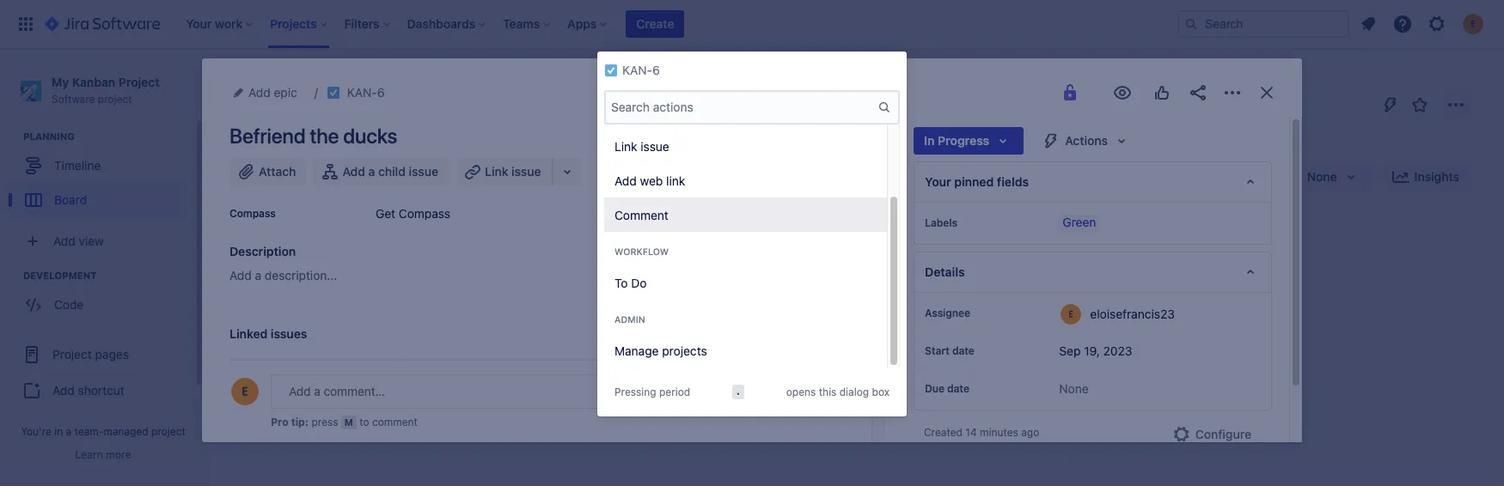 Task type: describe. For each thing, give the bounding box(es) containing it.
2023
[[1104, 344, 1133, 359]]

add a child issue
[[343, 164, 439, 179]]

do inside button
[[631, 276, 647, 290]]

period
[[659, 386, 691, 399]]

code link
[[9, 288, 185, 323]]

your pinned fields element
[[914, 162, 1273, 203]]

date for none
[[948, 383, 970, 396]]

none
[[1060, 382, 1089, 396]]

planning
[[23, 131, 75, 142]]

project for my kanban project software project
[[118, 75, 160, 89]]

tip:
[[291, 416, 309, 429]]

link issue button inside befriend the ducks dialog
[[456, 158, 553, 186]]

befriend inside dialog
[[230, 124, 306, 148]]

cancel
[[801, 406, 840, 420]]

pro tip: press m to comment
[[271, 416, 418, 429]]

add web link button
[[604, 163, 887, 198]]

0 vertical spatial link
[[615, 139, 638, 153]]

created
[[924, 426, 963, 439]]

clear
[[626, 169, 656, 184]]

press
[[312, 416, 338, 429]]

team-
[[74, 426, 104, 439]]

linked
[[288, 402, 322, 417]]

my kanban project link
[[307, 69, 411, 89]]

profile image of eloisefrancis23 image
[[231, 378, 259, 406]]

projects link
[[241, 69, 286, 89]]

web
[[640, 173, 663, 188]]

admin
[[615, 315, 645, 325]]

Search field
[[1178, 10, 1350, 38]]

project pages
[[52, 347, 129, 362]]

learn more button
[[75, 449, 131, 463]]

sep
[[1060, 344, 1081, 359]]

19,
[[1084, 344, 1100, 359]]

software
[[52, 93, 95, 106]]

a for child
[[369, 164, 375, 179]]

sep 19, 2023
[[1060, 344, 1133, 359]]

learn more
[[75, 449, 131, 462]]

befriend the ducks dialog
[[202, 58, 1303, 487]]

task image
[[604, 64, 618, 77]]

linked
[[230, 327, 268, 341]]

code
[[54, 297, 84, 312]]

primary element
[[10, 0, 1178, 48]]

my kanban project
[[307, 71, 411, 86]]

minutes
[[980, 426, 1019, 439]]

terry turtle image
[[383, 163, 411, 191]]

to do button
[[604, 266, 887, 300]]

dialog containing kan-6
[[598, 52, 907, 417]]

kan
[[242, 105, 283, 129]]

add web link
[[615, 173, 685, 188]]

issue inside dialog
[[641, 139, 670, 153]]

start
[[925, 345, 950, 358]]

managed
[[104, 426, 148, 439]]

add people image
[[423, 167, 444, 187]]

create linked issue button
[[219, 400, 365, 420]]

labels
[[925, 217, 958, 230]]

my for my kanban project
[[307, 71, 324, 86]]

kan-6 link
[[347, 83, 385, 103]]

0 vertical spatial to
[[254, 236, 268, 249]]

your
[[925, 175, 952, 189]]

filters
[[659, 169, 692, 184]]

search image
[[878, 101, 892, 114]]

close image
[[1257, 83, 1278, 103]]

link inside befriend the ducks dialog
[[485, 164, 509, 179]]

kan-6 inside befriend the ducks dialog
[[347, 85, 385, 100]]

add for add shortcut
[[52, 383, 75, 398]]

comment
[[615, 208, 669, 222]]

by
[[1278, 171, 1290, 182]]

create button
[[626, 10, 685, 38]]

shortcut
[[78, 383, 124, 398]]

0 horizontal spatial to do
[[254, 236, 286, 249]]

link issue inside dialog
[[615, 139, 670, 153]]

development group
[[9, 269, 193, 328]]

kan- inside befriend the ducks dialog
[[347, 85, 377, 100]]

14
[[966, 426, 977, 439]]

ducks inside befriend the ducks dialog
[[343, 124, 397, 148]]

board link
[[9, 183, 185, 218]]

pro
[[271, 416, 289, 429]]

create banner
[[0, 0, 1505, 48]]

create for create linked issue
[[247, 402, 285, 417]]

add shortcut
[[52, 383, 124, 398]]

kan- inside dialog
[[622, 63, 653, 77]]

box
[[872, 386, 890, 399]]

search image
[[1185, 17, 1199, 31]]

manage
[[615, 343, 659, 358]]

m
[[345, 417, 353, 428]]

green
[[1063, 215, 1097, 230]]

start date
[[925, 345, 975, 358]]

clear filters
[[626, 169, 692, 184]]

development
[[23, 270, 97, 281]]

board
[[288, 105, 340, 129]]

1 vertical spatial befriend
[[498, 279, 545, 294]]

project inside project pages 'link'
[[52, 347, 92, 362]]

description...
[[265, 268, 337, 283]]

project pages link
[[7, 336, 187, 374]]

opens this dialog box
[[787, 386, 890, 399]]

group
[[1241, 171, 1275, 182]]

1 horizontal spatial ducks
[[569, 279, 602, 294]]

get
[[376, 206, 396, 221]]

1 vertical spatial project
[[151, 426, 186, 439]]

group containing project pages
[[7, 329, 187, 452]]

group by
[[1241, 171, 1290, 182]]

insights image
[[1391, 167, 1411, 187]]

create for create
[[637, 16, 675, 31]]

kanban for my kanban project software project
[[72, 75, 115, 89]]

.
[[735, 386, 742, 398]]

project for my kanban project
[[372, 71, 411, 86]]

ago
[[1022, 426, 1040, 439]]

create linked issue
[[247, 402, 354, 417]]



Task type: vqa. For each thing, say whether or not it's contained in the screenshot.
the leftmost "project"
yes



Task type: locate. For each thing, give the bounding box(es) containing it.
a down description
[[255, 268, 262, 283]]

timeline link
[[9, 149, 185, 183]]

star kan board image
[[1410, 95, 1431, 115]]

kanban up board
[[327, 71, 369, 86]]

0 vertical spatial create
[[637, 16, 675, 31]]

project inside my kanban project link
[[372, 71, 411, 86]]

compass down add people icon
[[399, 206, 451, 221]]

projects
[[662, 343, 707, 358]]

add for add a description...
[[230, 268, 252, 283]]

assignee: eloisefrancis23 image
[[678, 328, 699, 349]]

add left shortcut
[[52, 383, 75, 398]]

1 horizontal spatial a
[[255, 268, 262, 283]]

configure
[[1196, 427, 1252, 442]]

to do
[[254, 236, 286, 249], [615, 276, 647, 290]]

the inside dialog
[[310, 124, 339, 148]]

link issue right add people icon
[[485, 164, 541, 179]]

0 vertical spatial to do
[[254, 236, 286, 249]]

to
[[254, 236, 268, 249], [615, 276, 628, 290]]

1 vertical spatial to do
[[615, 276, 647, 290]]

0 horizontal spatial link
[[485, 164, 509, 179]]

0 vertical spatial 6
[[653, 63, 660, 77]]

add left the child
[[343, 164, 365, 179]]

link issue up clear
[[615, 139, 670, 153]]

project inside my kanban project software project
[[118, 75, 160, 89]]

attach
[[259, 164, 296, 179]]

link right add people icon
[[485, 164, 509, 179]]

6 right task icon
[[653, 63, 660, 77]]

comment
[[372, 416, 418, 429]]

add left web
[[615, 173, 637, 188]]

due
[[925, 383, 945, 396]]

Search this board text field
[[242, 162, 322, 193]]

kanban for my kanban project
[[327, 71, 369, 86]]

my up board
[[307, 71, 324, 86]]

Add a comment… field
[[271, 375, 851, 409]]

of
[[574, 236, 594, 249]]

1 vertical spatial a
[[255, 268, 262, 283]]

1 horizontal spatial kan-6
[[622, 63, 660, 77]]

0 vertical spatial link issue
[[615, 139, 670, 153]]

0 vertical spatial kan-
[[622, 63, 653, 77]]

2 horizontal spatial project
[[372, 71, 411, 86]]

pages
[[95, 347, 129, 362]]

link issue button down actions menu: kan-6 field
[[604, 129, 887, 163]]

0 vertical spatial project
[[98, 93, 132, 106]]

fields
[[997, 175, 1029, 189]]

1 horizontal spatial my
[[307, 71, 324, 86]]

0 horizontal spatial my
[[52, 75, 69, 89]]

0 vertical spatial befriend
[[230, 124, 306, 148]]

my kanban project software project
[[52, 75, 160, 106]]

6 inside dialog
[[653, 63, 660, 77]]

issues
[[271, 327, 307, 341]]

0 horizontal spatial to
[[254, 236, 268, 249]]

1 vertical spatial date
[[948, 383, 970, 396]]

my inside my kanban project software project
[[52, 75, 69, 89]]

ducks up "add a child issue" button
[[343, 124, 397, 148]]

to do down the workflow
[[615, 276, 647, 290]]

1 vertical spatial ducks
[[569, 279, 602, 294]]

to down the workflow
[[615, 276, 628, 290]]

2 vertical spatial a
[[66, 426, 72, 439]]

1 horizontal spatial link issue
[[615, 139, 670, 153]]

attach button
[[230, 158, 307, 186]]

pressing period
[[615, 386, 691, 399]]

1 horizontal spatial befriend the ducks
[[498, 279, 602, 294]]

planning group
[[9, 130, 193, 223]]

add inside 'group'
[[52, 383, 75, 398]]

0 horizontal spatial befriend the ducks
[[230, 124, 397, 148]]

assignee
[[925, 307, 971, 320]]

0 vertical spatial ducks
[[343, 124, 397, 148]]

2 horizontal spatial a
[[369, 164, 375, 179]]

1 horizontal spatial create
[[637, 16, 675, 31]]

details
[[925, 265, 965, 279]]

kan-6
[[622, 63, 660, 77], [347, 85, 385, 100]]

workflow
[[615, 247, 669, 257]]

6
[[653, 63, 660, 77], [377, 85, 385, 100]]

compass
[[399, 206, 451, 221], [230, 207, 276, 220]]

dialog
[[840, 386, 869, 399]]

1 horizontal spatial to
[[615, 276, 628, 290]]

1 vertical spatial 6
[[377, 85, 385, 100]]

manage projects
[[615, 343, 707, 358]]

comment button
[[604, 198, 887, 232]]

0 horizontal spatial link issue button
[[456, 158, 553, 186]]

due date
[[925, 383, 970, 396]]

my up software
[[52, 75, 69, 89]]

description
[[230, 244, 296, 259]]

add a child issue button
[[313, 158, 449, 186]]

1 vertical spatial link issue
[[485, 164, 541, 179]]

0 vertical spatial the
[[310, 124, 339, 148]]

child
[[378, 164, 406, 179]]

add for add a child issue
[[343, 164, 365, 179]]

to do up "add a description..."
[[254, 236, 286, 249]]

link issue button right add people icon
[[456, 158, 553, 186]]

learn
[[75, 449, 103, 462]]

date
[[953, 345, 975, 358], [948, 383, 970, 396]]

project right managed
[[151, 426, 186, 439]]

1 horizontal spatial kanban
[[327, 71, 369, 86]]

1 vertical spatial kan-6
[[347, 85, 385, 100]]

6 up "add a child issue" button
[[377, 85, 385, 100]]

insights
[[1415, 169, 1460, 184]]

link up clear
[[615, 139, 638, 153]]

create column image
[[972, 225, 992, 246]]

kanban
[[327, 71, 369, 86], [72, 75, 115, 89]]

link issue button
[[604, 129, 887, 163], [456, 158, 553, 186]]

0 horizontal spatial a
[[66, 426, 72, 439]]

add shortcut button
[[7, 374, 187, 409]]

0 horizontal spatial kanban
[[72, 75, 115, 89]]

more
[[106, 449, 131, 462]]

date right start
[[953, 345, 975, 358]]

link
[[615, 139, 638, 153], [485, 164, 509, 179]]

to up "add a description..."
[[254, 236, 268, 249]]

project inside my kanban project software project
[[98, 93, 132, 106]]

pressing
[[615, 386, 657, 399]]

1 horizontal spatial befriend
[[498, 279, 545, 294]]

board
[[54, 192, 87, 207]]

my
[[307, 71, 324, 86], [52, 75, 69, 89]]

1 vertical spatial create
[[247, 402, 285, 417]]

create inside befriend the ducks dialog
[[247, 402, 285, 417]]

0 horizontal spatial create
[[247, 402, 285, 417]]

manage projects button
[[604, 334, 887, 368]]

cancel button
[[791, 400, 850, 427]]

dialog
[[598, 52, 907, 417]]

1 horizontal spatial link
[[615, 139, 638, 153]]

add
[[343, 164, 365, 179], [615, 173, 637, 188], [230, 268, 252, 283], [52, 383, 75, 398]]

you're
[[21, 426, 52, 439]]

eloisefrancis23 image
[[358, 163, 385, 191]]

link issue
[[615, 139, 670, 153], [485, 164, 541, 179]]

0 vertical spatial kan-6
[[622, 63, 660, 77]]

1 horizontal spatial the
[[548, 279, 566, 294]]

0 horizontal spatial the
[[310, 124, 339, 148]]

1 horizontal spatial compass
[[399, 206, 451, 221]]

details element
[[914, 252, 1273, 293]]

6 inside befriend the ducks dialog
[[377, 85, 385, 100]]

my for my kanban project software project
[[52, 75, 69, 89]]

0 horizontal spatial ducks
[[343, 124, 397, 148]]

0 horizontal spatial do
[[271, 236, 286, 249]]

a for description...
[[255, 268, 262, 283]]

add inside dialog
[[615, 173, 637, 188]]

0 vertical spatial a
[[369, 164, 375, 179]]

get compass
[[376, 206, 451, 221]]

linked issues
[[230, 327, 307, 341]]

project
[[98, 93, 132, 106], [151, 426, 186, 439]]

1 vertical spatial the
[[548, 279, 566, 294]]

0 horizontal spatial compass
[[230, 207, 276, 220]]

0 vertical spatial date
[[953, 345, 975, 358]]

befriend the ducks up attach
[[230, 124, 397, 148]]

0 horizontal spatial kan-
[[347, 85, 377, 100]]

1 horizontal spatial project
[[118, 75, 160, 89]]

to do inside button
[[615, 276, 647, 290]]

date for sep 19, 2023
[[953, 345, 975, 358]]

automations menu button icon image
[[1381, 94, 1401, 115]]

0 vertical spatial do
[[271, 236, 286, 249]]

befriend the ducks down of
[[498, 279, 602, 294]]

0 horizontal spatial kan-6
[[347, 85, 385, 100]]

1 horizontal spatial to do
[[615, 276, 647, 290]]

opens
[[787, 386, 816, 399]]

a left the child
[[369, 164, 375, 179]]

0 horizontal spatial project
[[98, 93, 132, 106]]

1 vertical spatial befriend the ducks
[[498, 279, 602, 294]]

configure link
[[1161, 421, 1262, 449]]

group
[[7, 329, 187, 452]]

0 vertical spatial befriend the ducks
[[230, 124, 397, 148]]

a inside button
[[369, 164, 375, 179]]

1 horizontal spatial do
[[631, 276, 647, 290]]

create inside primary element
[[637, 16, 675, 31]]

do down the workflow
[[631, 276, 647, 290]]

projects
[[241, 71, 286, 86]]

kan board
[[242, 105, 340, 129]]

add down description
[[230, 268, 252, 283]]

link issue inside befriend the ducks dialog
[[485, 164, 541, 179]]

0 horizontal spatial project
[[52, 347, 92, 362]]

project right software
[[98, 93, 132, 106]]

1 horizontal spatial project
[[151, 426, 186, 439]]

1 vertical spatial to
[[615, 276, 628, 290]]

1 vertical spatial do
[[631, 276, 647, 290]]

1 vertical spatial kan-
[[347, 85, 377, 100]]

pinned
[[955, 175, 994, 189]]

a right the 'in'
[[66, 426, 72, 439]]

timeline
[[54, 158, 101, 173]]

date right due
[[948, 383, 970, 396]]

project
[[372, 71, 411, 86], [118, 75, 160, 89], [52, 347, 92, 362]]

green link
[[1060, 215, 1100, 232]]

a
[[369, 164, 375, 179], [255, 268, 262, 283], [66, 426, 72, 439]]

1 vertical spatial link
[[485, 164, 509, 179]]

ducks down of
[[569, 279, 602, 294]]

created 14 minutes ago
[[924, 426, 1040, 439]]

in
[[54, 426, 63, 439]]

add a description...
[[230, 268, 337, 283]]

0 horizontal spatial 6
[[377, 85, 385, 100]]

kanban inside my kanban project software project
[[72, 75, 115, 89]]

insights button
[[1381, 163, 1470, 191]]

1 horizontal spatial kan-
[[622, 63, 653, 77]]

open image
[[370, 365, 390, 386]]

0 horizontal spatial befriend
[[230, 124, 306, 148]]

befriend
[[230, 124, 306, 148], [498, 279, 545, 294]]

1 horizontal spatial link issue button
[[604, 129, 887, 163]]

your pinned fields
[[925, 175, 1029, 189]]

0 horizontal spatial link issue
[[485, 164, 541, 179]]

befriend the ducks inside befriend the ducks dialog
[[230, 124, 397, 148]]

the
[[310, 124, 339, 148], [548, 279, 566, 294]]

add for add web link
[[615, 173, 637, 188]]

clear filters button
[[616, 163, 702, 191]]

do up "add a description..."
[[271, 236, 286, 249]]

you're in a team-managed project
[[21, 426, 186, 439]]

kanban up software
[[72, 75, 115, 89]]

jira software image
[[45, 14, 160, 34], [45, 14, 160, 34]]

to inside button
[[615, 276, 628, 290]]

1 horizontal spatial 6
[[653, 63, 660, 77]]

Actions menu: KAN-6 field
[[606, 92, 878, 123]]

compass up description
[[230, 207, 276, 220]]



